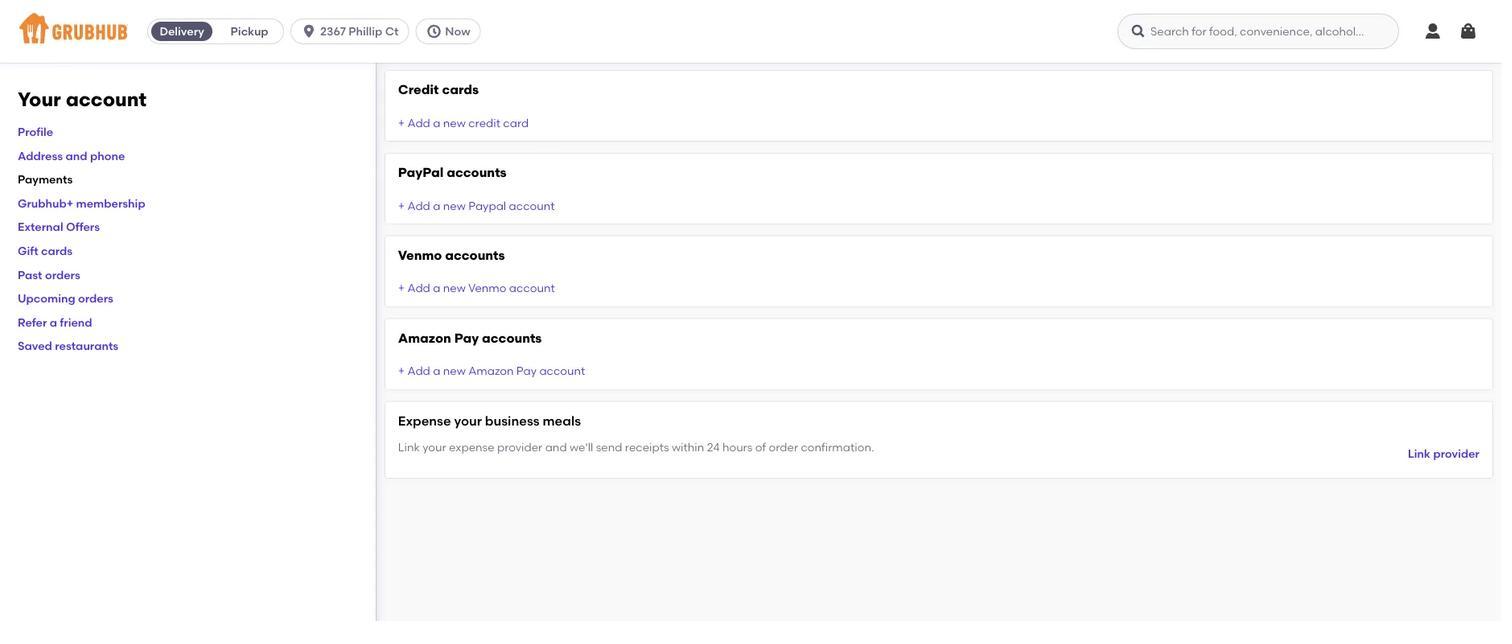 Task type: locate. For each thing, give the bounding box(es) containing it.
1 vertical spatial and
[[545, 440, 567, 454]]

now
[[445, 25, 470, 38]]

link
[[398, 440, 420, 454], [1408, 447, 1431, 460]]

4 add from the top
[[408, 364, 430, 378]]

external
[[18, 220, 63, 234]]

your for link
[[423, 440, 446, 454]]

0 horizontal spatial amazon
[[398, 330, 451, 346]]

add up expense
[[408, 364, 430, 378]]

profile link
[[18, 125, 53, 139]]

payments link
[[18, 173, 73, 186]]

accounts
[[447, 164, 507, 180], [445, 247, 505, 263], [482, 330, 542, 346]]

Search for food, convenience, alcohol... search field
[[1118, 14, 1399, 49]]

add for credit
[[408, 116, 430, 130]]

add down 'venmo accounts'
[[408, 281, 430, 295]]

+ down paypal
[[398, 199, 405, 212]]

new for amazon
[[443, 364, 466, 378]]

amazon pay accounts
[[398, 330, 542, 346]]

accounts up + add a new paypal account link
[[447, 164, 507, 180]]

your inside link your expense provider and we'll send receipts within 24 hours of order confirmation. link provider
[[423, 440, 446, 454]]

grubhub+ membership
[[18, 196, 145, 210]]

add for amazon
[[408, 364, 430, 378]]

4 + from the top
[[398, 364, 405, 378]]

a down 'venmo accounts'
[[433, 281, 440, 295]]

a right refer
[[50, 315, 57, 329]]

amazon down + add a new venmo account "link"
[[398, 330, 451, 346]]

2 horizontal spatial svg image
[[1459, 22, 1478, 41]]

1 + from the top
[[398, 116, 405, 130]]

svg image
[[301, 23, 317, 39], [1131, 23, 1147, 39]]

pickup button
[[216, 19, 283, 44]]

0 horizontal spatial svg image
[[301, 23, 317, 39]]

4 new from the top
[[443, 364, 466, 378]]

+ for paypal accounts
[[398, 199, 405, 212]]

1 horizontal spatial amazon
[[469, 364, 514, 378]]

account
[[66, 88, 147, 111], [509, 199, 555, 212], [509, 281, 555, 295], [539, 364, 585, 378]]

0 vertical spatial orders
[[45, 268, 80, 281]]

0 vertical spatial venmo
[[398, 247, 442, 263]]

1 vertical spatial your
[[423, 440, 446, 454]]

new down 'venmo accounts'
[[443, 281, 466, 295]]

add
[[408, 116, 430, 130], [408, 199, 430, 212], [408, 281, 430, 295], [408, 364, 430, 378]]

1 svg image from the left
[[301, 23, 317, 39]]

grubhub+ membership link
[[18, 196, 145, 210]]

cards for gift cards
[[41, 244, 73, 258]]

orders up upcoming orders link
[[45, 268, 80, 281]]

2 add from the top
[[408, 199, 430, 212]]

a down amazon pay accounts
[[433, 364, 440, 378]]

upcoming orders
[[18, 292, 113, 305]]

+ add a new credit card
[[398, 116, 529, 130]]

+ down credit
[[398, 116, 405, 130]]

new for venmo
[[443, 281, 466, 295]]

svg image
[[1424, 22, 1443, 41], [1459, 22, 1478, 41], [426, 23, 442, 39]]

new left paypal
[[443, 199, 466, 212]]

1 horizontal spatial svg image
[[1424, 22, 1443, 41]]

expense
[[398, 413, 451, 428]]

pay
[[454, 330, 479, 346], [516, 364, 537, 378]]

0 vertical spatial cards
[[442, 82, 479, 97]]

2 + from the top
[[398, 199, 405, 212]]

venmo down 'venmo accounts'
[[468, 281, 507, 295]]

1 vertical spatial cards
[[41, 244, 73, 258]]

a for venmo
[[433, 281, 440, 295]]

provider
[[497, 440, 543, 454], [1434, 447, 1480, 460]]

1 horizontal spatial svg image
[[1131, 23, 1147, 39]]

orders
[[45, 268, 80, 281], [78, 292, 113, 305]]

0 horizontal spatial svg image
[[426, 23, 442, 39]]

1 vertical spatial venmo
[[468, 281, 507, 295]]

amazon
[[398, 330, 451, 346], [469, 364, 514, 378]]

within
[[672, 440, 704, 454]]

a down paypal accounts
[[433, 199, 440, 212]]

and left phone
[[66, 149, 87, 162]]

+ add a new venmo account link
[[398, 281, 555, 295]]

pay up the "business"
[[516, 364, 537, 378]]

0 vertical spatial amazon
[[398, 330, 451, 346]]

receipts
[[625, 440, 669, 454]]

your up expense
[[454, 413, 482, 428]]

+ for credit cards
[[398, 116, 405, 130]]

2 svg image from the left
[[1131, 23, 1147, 39]]

paypal
[[398, 164, 444, 180]]

new down amazon pay accounts
[[443, 364, 466, 378]]

of
[[755, 440, 766, 454]]

1 horizontal spatial venmo
[[468, 281, 507, 295]]

accounts for venmo accounts
[[445, 247, 505, 263]]

past orders link
[[18, 268, 80, 281]]

0 vertical spatial your
[[454, 413, 482, 428]]

and inside link your expense provider and we'll send receipts within 24 hours of order confirmation. link provider
[[545, 440, 567, 454]]

3 new from the top
[[443, 281, 466, 295]]

upcoming
[[18, 292, 75, 305]]

friend
[[60, 315, 92, 329]]

1 horizontal spatial link
[[1408, 447, 1431, 460]]

address
[[18, 149, 63, 162]]

profile
[[18, 125, 53, 139]]

1 vertical spatial pay
[[516, 364, 537, 378]]

add for venmo
[[408, 281, 430, 295]]

1 horizontal spatial cards
[[442, 82, 479, 97]]

add down credit
[[408, 116, 430, 130]]

1 horizontal spatial and
[[545, 440, 567, 454]]

address and phone link
[[18, 149, 125, 162]]

+ add a new amazon pay account link
[[398, 364, 585, 378]]

1 horizontal spatial pay
[[516, 364, 537, 378]]

and
[[66, 149, 87, 162], [545, 440, 567, 454]]

1 horizontal spatial your
[[454, 413, 482, 428]]

0 vertical spatial accounts
[[447, 164, 507, 180]]

order
[[769, 440, 798, 454]]

1 add from the top
[[408, 116, 430, 130]]

payments
[[18, 173, 73, 186]]

phillip
[[349, 25, 382, 38]]

0 horizontal spatial your
[[423, 440, 446, 454]]

a down credit cards
[[433, 116, 440, 130]]

credit
[[398, 82, 439, 97]]

new
[[443, 116, 466, 130], [443, 199, 466, 212], [443, 281, 466, 295], [443, 364, 466, 378]]

accounts up + add a new venmo account "link"
[[445, 247, 505, 263]]

now button
[[415, 19, 487, 44]]

your
[[454, 413, 482, 428], [423, 440, 446, 454]]

0 horizontal spatial link
[[398, 440, 420, 454]]

1 vertical spatial orders
[[78, 292, 113, 305]]

cards down external offers
[[41, 244, 73, 258]]

3 + from the top
[[398, 281, 405, 295]]

external offers
[[18, 220, 100, 234]]

phone
[[90, 149, 125, 162]]

pay up + add a new amazon pay account
[[454, 330, 479, 346]]

your down expense
[[423, 440, 446, 454]]

orders up friend
[[78, 292, 113, 305]]

accounts up + add a new amazon pay account link
[[482, 330, 542, 346]]

a
[[433, 116, 440, 130], [433, 199, 440, 212], [433, 281, 440, 295], [50, 315, 57, 329], [433, 364, 440, 378]]

+ down 'venmo accounts'
[[398, 281, 405, 295]]

0 horizontal spatial pay
[[454, 330, 479, 346]]

a for amazon
[[433, 364, 440, 378]]

1 new from the top
[[443, 116, 466, 130]]

refer a friend
[[18, 315, 92, 329]]

cards up + add a new credit card
[[442, 82, 479, 97]]

2 new from the top
[[443, 199, 466, 212]]

amazon down amazon pay accounts
[[469, 364, 514, 378]]

paypal
[[469, 199, 506, 212]]

+ for amazon pay accounts
[[398, 364, 405, 378]]

3 add from the top
[[408, 281, 430, 295]]

0 horizontal spatial venmo
[[398, 247, 442, 263]]

venmo
[[398, 247, 442, 263], [468, 281, 507, 295]]

new left credit
[[443, 116, 466, 130]]

+ add a new venmo account
[[398, 281, 555, 295]]

0 horizontal spatial cards
[[41, 244, 73, 258]]

+
[[398, 116, 405, 130], [398, 199, 405, 212], [398, 281, 405, 295], [398, 364, 405, 378]]

card
[[503, 116, 529, 130]]

+ up expense
[[398, 364, 405, 378]]

1 vertical spatial accounts
[[445, 247, 505, 263]]

cards
[[442, 82, 479, 97], [41, 244, 73, 258]]

account right paypal
[[509, 199, 555, 212]]

venmo up + add a new venmo account "link"
[[398, 247, 442, 263]]

add down paypal
[[408, 199, 430, 212]]

gift cards
[[18, 244, 73, 258]]

account up meals
[[539, 364, 585, 378]]

and left we'll
[[545, 440, 567, 454]]

membership
[[76, 196, 145, 210]]

0 horizontal spatial and
[[66, 149, 87, 162]]

saved restaurants
[[18, 339, 118, 353]]

grubhub+
[[18, 196, 73, 210]]

expense
[[449, 440, 495, 454]]



Task type: vqa. For each thing, say whether or not it's contained in the screenshot.
Schedule
no



Task type: describe. For each thing, give the bounding box(es) containing it.
your account
[[18, 88, 147, 111]]

+ add a new paypal account link
[[398, 199, 555, 212]]

0 horizontal spatial provider
[[497, 440, 543, 454]]

we'll
[[570, 440, 593, 454]]

pickup
[[231, 25, 268, 38]]

svg image inside now "button"
[[426, 23, 442, 39]]

delivery
[[160, 25, 204, 38]]

meals
[[543, 413, 581, 428]]

a for paypal
[[433, 199, 440, 212]]

paypal accounts
[[398, 164, 507, 180]]

hours
[[723, 440, 753, 454]]

svg image inside 2367 phillip ct button
[[301, 23, 317, 39]]

account up phone
[[66, 88, 147, 111]]

credit
[[469, 116, 501, 130]]

saved restaurants link
[[18, 339, 118, 353]]

saved
[[18, 339, 52, 353]]

0 vertical spatial and
[[66, 149, 87, 162]]

external offers link
[[18, 220, 100, 234]]

new for credit
[[443, 116, 466, 130]]

refer a friend link
[[18, 315, 92, 329]]

main navigation navigation
[[0, 0, 1502, 63]]

past orders
[[18, 268, 80, 281]]

1 horizontal spatial provider
[[1434, 447, 1480, 460]]

2 vertical spatial accounts
[[482, 330, 542, 346]]

refer
[[18, 315, 47, 329]]

orders for upcoming orders
[[78, 292, 113, 305]]

offers
[[66, 220, 100, 234]]

add for paypal
[[408, 199, 430, 212]]

restaurants
[[55, 339, 118, 353]]

cards for credit cards
[[442, 82, 479, 97]]

gift cards link
[[18, 244, 73, 258]]

gift
[[18, 244, 38, 258]]

past
[[18, 268, 42, 281]]

confirmation.
[[801, 440, 874, 454]]

24
[[707, 440, 720, 454]]

ct
[[385, 25, 399, 38]]

send
[[596, 440, 622, 454]]

accounts for paypal accounts
[[447, 164, 507, 180]]

link provider button
[[1408, 439, 1480, 468]]

credit cards
[[398, 82, 479, 97]]

+ add a new credit card link
[[398, 116, 529, 130]]

expense your business meals
[[398, 413, 581, 428]]

+ add a new paypal account
[[398, 199, 555, 212]]

business
[[485, 413, 540, 428]]

upcoming orders link
[[18, 292, 113, 305]]

2367 phillip ct
[[320, 25, 399, 38]]

link your expense provider and we'll send receipts within 24 hours of order confirmation. link provider
[[398, 440, 1480, 460]]

orders for past orders
[[45, 268, 80, 281]]

+ add a new amazon pay account
[[398, 364, 585, 378]]

+ for venmo accounts
[[398, 281, 405, 295]]

your for expense
[[454, 413, 482, 428]]

new for paypal
[[443, 199, 466, 212]]

2367
[[320, 25, 346, 38]]

1 vertical spatial amazon
[[469, 364, 514, 378]]

your
[[18, 88, 61, 111]]

0 vertical spatial pay
[[454, 330, 479, 346]]

delivery button
[[148, 19, 216, 44]]

a for credit
[[433, 116, 440, 130]]

2367 phillip ct button
[[291, 19, 415, 44]]

address and phone
[[18, 149, 125, 162]]

account up amazon pay accounts
[[509, 281, 555, 295]]

venmo accounts
[[398, 247, 505, 263]]



